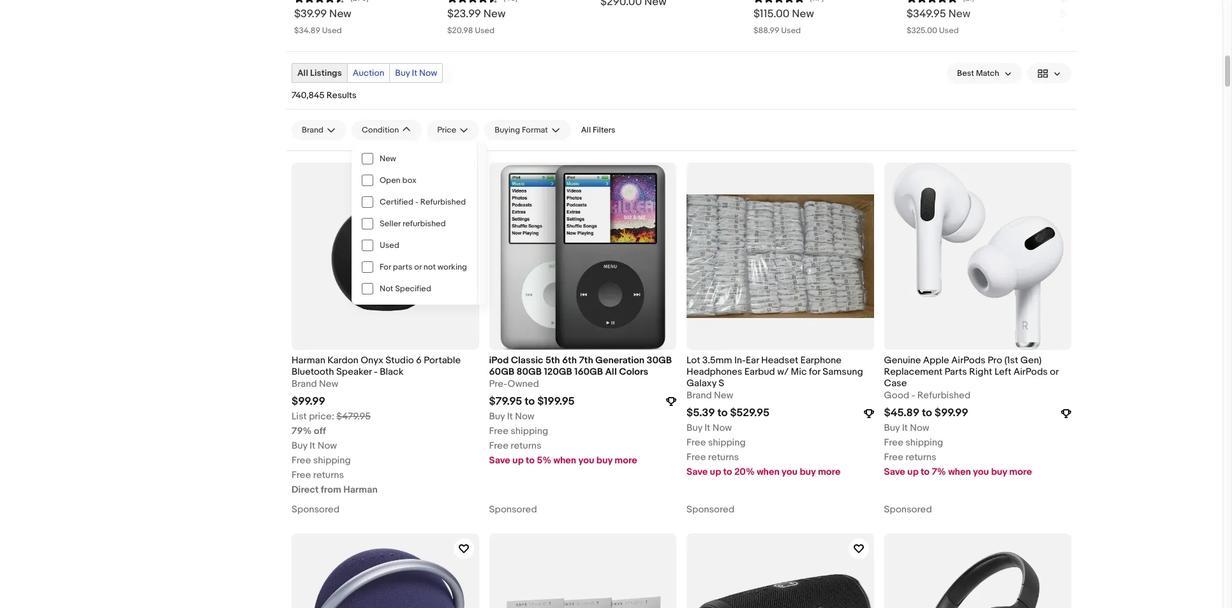Task type: locate. For each thing, give the bounding box(es) containing it.
- inside genuine apple airpods pro (1st gen) replacement parts right left airpods or case good - refurbished
[[912, 390, 915, 402]]

new right $349.95
[[949, 8, 971, 21]]

top rated plus image left $5.39
[[666, 397, 677, 407]]

new
[[329, 8, 351, 21], [484, 8, 506, 21], [792, 8, 814, 21], [949, 8, 971, 21], [1101, 8, 1123, 21], [380, 154, 396, 164], [319, 379, 338, 391], [714, 390, 733, 402]]

save inside $5.39 to $529.95 buy it now free shipping free returns save up to 20% when you buy more
[[687, 467, 708, 479]]

save inside $45.89 to $99.99 buy it now free shipping free returns save up to 7% when you buy more
[[884, 467, 906, 479]]

2 horizontal spatial more
[[1010, 467, 1032, 479]]

now inside harman kardon onyx studio 6 portable bluetooth speaker - black brand new $99.99 list price: $479.95 79% off buy it now free shipping free returns direct from harman
[[318, 440, 337, 453]]

for parts or not working link
[[352, 257, 477, 278]]

2 horizontal spatial when
[[948, 467, 971, 479]]

new up "open"
[[380, 154, 396, 164]]

new down "4.8 out of 5 stars" image
[[792, 8, 814, 21]]

2 4.6 out of 5 stars image from the left
[[447, 0, 498, 3]]

4.6 out of 5 stars image
[[294, 0, 345, 3], [447, 0, 498, 3]]

new inside $115.00 new $88.99 used
[[792, 8, 814, 21]]

colors
[[619, 366, 649, 378]]

new inside $23.99 new $20.98 used
[[484, 8, 506, 21]]

1 horizontal spatial harman
[[343, 485, 378, 497]]

used inside "$349.95 new $325.00 used"
[[939, 26, 959, 36]]

1 vertical spatial or
[[1050, 366, 1059, 378]]

save left 7%
[[884, 467, 906, 479]]

$115.00
[[754, 8, 790, 21]]

1 horizontal spatial airpods
[[1014, 366, 1048, 378]]

it down off
[[310, 440, 315, 453]]

price:
[[309, 411, 334, 423]]

sponsored down 5%
[[489, 504, 537, 516]]

earphone
[[801, 355, 842, 367]]

black
[[380, 366, 404, 378]]

1 horizontal spatial save
[[687, 467, 708, 479]]

2 sponsored from the left
[[489, 504, 537, 516]]

buy for $45.89
[[884, 423, 900, 435]]

w/
[[777, 366, 789, 378]]

$45.89
[[884, 407, 920, 420]]

$199.95
[[537, 396, 575, 409]]

now down off
[[318, 440, 337, 453]]

harman kardon onyx studio 6 portable bluetooth speaker - black brand new $99.99 list price: $479.95 79% off buy it now free shipping free returns direct from harman
[[292, 355, 461, 497]]

0 horizontal spatial top rated plus image
[[666, 397, 677, 407]]

returns for $5.39
[[708, 452, 739, 464]]

used for $39.99
[[322, 26, 342, 36]]

used for $379.95
[[1093, 26, 1112, 36]]

all inside ipod classic 5th 6th 7th generation 30gb 60gb 80gb 120gb 160gb all colors pre-owned
[[605, 366, 617, 378]]

harman kardon onyx studio 6 portable bluetooth speaker - black image
[[292, 163, 479, 350]]

5 out of 5 stars image up $379.95 on the top right
[[1060, 0, 1111, 3]]

0 vertical spatial -
[[415, 197, 419, 208]]

results
[[327, 90, 357, 101]]

5 out of 5 stars image
[[907, 0, 958, 3], [1060, 0, 1111, 3]]

you right 7%
[[973, 467, 989, 479]]

refurbished down parts
[[918, 390, 971, 402]]

0 horizontal spatial airpods
[[952, 355, 986, 367]]

used for $23.99
[[475, 26, 495, 36]]

buy inside $5.39 to $529.95 buy it now free shipping free returns save up to 20% when you buy more
[[800, 467, 816, 479]]

-
[[415, 197, 419, 208], [374, 366, 378, 378], [912, 390, 915, 402]]

genuine apple airpods pro (1st gen) replacement parts right left airpods or case link
[[884, 355, 1072, 390]]

when inside $5.39 to $529.95 buy it now free shipping free returns save up to 20% when you buy more
[[757, 467, 780, 479]]

7%
[[932, 467, 946, 479]]

to right $45.89
[[922, 407, 932, 420]]

top rated plus image
[[666, 397, 677, 407], [864, 409, 874, 419]]

samsung
[[823, 366, 863, 378]]

2 horizontal spatial -
[[912, 390, 915, 402]]

or left 'not'
[[414, 262, 422, 273]]

pre-
[[489, 379, 508, 391]]

bluetooth
[[292, 366, 334, 378]]

5 out of 5 stars image for $349.95
[[907, 0, 958, 3]]

when right 5%
[[554, 455, 576, 467]]

4.6 out of 5 stars image up $23.99
[[447, 0, 498, 3]]

5 out of 5 stars image up $349.95
[[907, 0, 958, 3]]

0 vertical spatial top rated plus image
[[666, 397, 677, 407]]

1 vertical spatial top rated plus image
[[864, 409, 874, 419]]

brand inside harman kardon onyx studio 6 portable bluetooth speaker - black brand new $99.99 list price: $479.95 79% off buy it now free shipping free returns direct from harman
[[292, 379, 317, 391]]

now right "auction"
[[419, 68, 437, 79]]

used link
[[352, 235, 477, 257]]

0 horizontal spatial up
[[513, 455, 524, 467]]

2 horizontal spatial up
[[908, 467, 919, 479]]

0 horizontal spatial -
[[374, 366, 378, 378]]

$99.99 up list
[[292, 396, 325, 409]]

0 horizontal spatial $99.99
[[292, 396, 325, 409]]

returns inside $79.95 to $199.95 buy it now free shipping free returns save up to 5% when you buy more
[[511, 440, 542, 453]]

shipping inside $45.89 to $99.99 buy it now free shipping free returns save up to 7% when you buy more
[[906, 437, 943, 450]]

ipod classic 5th 6th 7th generation 30gb 60gb 80gb 120gb 160gb all colors link
[[489, 355, 677, 379]]

new inside $379.95 new $354.99 used
[[1101, 8, 1123, 21]]

1 horizontal spatial all
[[581, 125, 591, 135]]

it down $5.39
[[705, 423, 711, 435]]

when right 7%
[[948, 467, 971, 479]]

all up 740,845
[[297, 68, 308, 79]]

$349.95 new $325.00 used
[[907, 8, 971, 36]]

0 horizontal spatial or
[[414, 262, 422, 273]]

shipping
[[511, 426, 548, 438], [708, 437, 746, 450], [906, 437, 943, 450], [313, 455, 351, 467]]

1 horizontal spatial more
[[818, 467, 841, 479]]

gen)
[[1021, 355, 1042, 367]]

2 horizontal spatial you
[[973, 467, 989, 479]]

buy
[[395, 68, 410, 79], [489, 411, 505, 423], [687, 423, 703, 435], [884, 423, 900, 435], [292, 440, 308, 453]]

buy for $99.99
[[991, 467, 1007, 479]]

certified - refurbished link
[[352, 192, 477, 213]]

1 horizontal spatial $99.99
[[935, 407, 969, 420]]

all left filters
[[581, 125, 591, 135]]

now inside $5.39 to $529.95 buy it now free shipping free returns save up to 20% when you buy more
[[713, 423, 732, 435]]

buy inside $45.89 to $99.99 buy it now free shipping free returns save up to 7% when you buy more
[[991, 467, 1007, 479]]

or right gen)
[[1050, 366, 1059, 378]]

genuine apple airpods pro (1st gen) replacement parts right left airpods or case image
[[884, 163, 1072, 350]]

$99.99 inside $45.89 to $99.99 buy it now free shipping free returns save up to 7% when you buy more
[[935, 407, 969, 420]]

specified
[[395, 284, 431, 294]]

or
[[414, 262, 422, 273], [1050, 366, 1059, 378]]

save left 5%
[[489, 455, 510, 467]]

now for $79.95
[[515, 411, 535, 423]]

you inside $79.95 to $199.95 buy it now free shipping free returns save up to 5% when you buy more
[[579, 455, 595, 467]]

new right $39.99
[[329, 8, 351, 21]]

airpods left pro
[[952, 355, 986, 367]]

1 vertical spatial all
[[581, 125, 591, 135]]

now down $45.89
[[910, 423, 930, 435]]

returns
[[511, 440, 542, 453], [708, 452, 739, 464], [906, 452, 937, 464], [313, 470, 344, 482]]

$5.39
[[687, 407, 715, 420]]

used right $88.99
[[781, 26, 801, 36]]

0 horizontal spatial brand
[[292, 379, 317, 391]]

ipod classic 5th 6th 7th generation 30gb 60gb 80gb 120gb 160gb all colors pre-owned
[[489, 355, 672, 391]]

not specified link
[[352, 278, 477, 300]]

0 horizontal spatial more
[[615, 455, 637, 467]]

new right $379.95 on the top right
[[1101, 8, 1123, 21]]

used down seller
[[380, 241, 399, 251]]

used right $34.89
[[322, 26, 342, 36]]

2 5 out of 5 stars image from the left
[[1060, 0, 1111, 3]]

shipping up the "20%"
[[708, 437, 746, 450]]

1 horizontal spatial -
[[415, 197, 419, 208]]

more inside $79.95 to $199.95 buy it now free shipping free returns save up to 5% when you buy more
[[615, 455, 637, 467]]

$99.99 inside harman kardon onyx studio 6 portable bluetooth speaker - black brand new $99.99 list price: $479.95 79% off buy it now free shipping free returns direct from harman
[[292, 396, 325, 409]]

used right $354.99
[[1093, 26, 1112, 36]]

brand down bluetooth
[[292, 379, 317, 391]]

$39.99
[[294, 8, 327, 21]]

it inside $79.95 to $199.95 buy it now free shipping free returns save up to 5% when you buy more
[[507, 411, 513, 423]]

buy inside $45.89 to $99.99 buy it now free shipping free returns save up to 7% when you buy more
[[884, 423, 900, 435]]

seller
[[380, 219, 401, 229]]

up left 7%
[[908, 467, 919, 479]]

save inside $79.95 to $199.95 buy it now free shipping free returns save up to 5% when you buy more
[[489, 455, 510, 467]]

save for $79.95
[[489, 455, 510, 467]]

airpods
[[952, 355, 986, 367], [1014, 366, 1048, 378]]

free
[[489, 426, 509, 438], [687, 437, 706, 450], [884, 437, 904, 450], [489, 440, 509, 453], [687, 452, 706, 464], [884, 452, 904, 464], [292, 455, 311, 467], [292, 470, 311, 482]]

up left 5%
[[513, 455, 524, 467]]

it inside $5.39 to $529.95 buy it now free shipping free returns save up to 20% when you buy more
[[705, 423, 711, 435]]

buy for $529.95
[[800, 467, 816, 479]]

now for $5.39
[[713, 423, 732, 435]]

more inside $5.39 to $529.95 buy it now free shipping free returns save up to 20% when you buy more
[[818, 467, 841, 479]]

box
[[402, 176, 417, 186]]

1 horizontal spatial up
[[710, 467, 721, 479]]

returns up 5%
[[511, 440, 542, 453]]

from
[[321, 485, 341, 497]]

up
[[513, 455, 524, 467], [710, 467, 721, 479], [908, 467, 919, 479]]

buy down the 79%
[[292, 440, 308, 453]]

condition button
[[352, 120, 422, 141]]

0 horizontal spatial you
[[579, 455, 595, 467]]

- inside harman kardon onyx studio 6 portable bluetooth speaker - black brand new $99.99 list price: $479.95 79% off buy it now free shipping free returns direct from harman
[[374, 366, 378, 378]]

it down $45.89
[[902, 423, 908, 435]]

buy it now
[[395, 68, 437, 79]]

0 horizontal spatial 5 out of 5 stars image
[[907, 0, 958, 3]]

new down bluetooth
[[319, 379, 338, 391]]

new right $23.99
[[484, 8, 506, 21]]

shipping up 5%
[[511, 426, 548, 438]]

refurbished
[[403, 219, 446, 229]]

returns inside $45.89 to $99.99 buy it now free shipping free returns save up to 7% when you buy more
[[906, 452, 937, 464]]

new inside "$349.95 new $325.00 used"
[[949, 8, 971, 21]]

- right 'good'
[[912, 390, 915, 402]]

harman right from
[[343, 485, 378, 497]]

$379.95 new $354.99 used
[[1060, 8, 1123, 36]]

buy inside $79.95 to $199.95 buy it now free shipping free returns save up to 5% when you buy more
[[597, 455, 613, 467]]

0 horizontal spatial refurbished
[[420, 197, 466, 208]]

buy right the "20%"
[[800, 467, 816, 479]]

returns up 7%
[[906, 452, 937, 464]]

it inside harman kardon onyx studio 6 portable bluetooth speaker - black brand new $99.99 list price: $479.95 79% off buy it now free shipping free returns direct from harman
[[310, 440, 315, 453]]

buy for $199.95
[[597, 455, 613, 467]]

for
[[809, 366, 821, 378]]

4.6 out of 5 stars image for $23.99
[[447, 0, 498, 3]]

5 out of 5 stars image for $379.95
[[1060, 0, 1111, 3]]

4.6 out of 5 stars image for $39.99
[[294, 0, 345, 3]]

up left the "20%"
[[710, 467, 721, 479]]

now inside $45.89 to $99.99 buy it now free shipping free returns save up to 7% when you buy more
[[910, 423, 930, 435]]

you right the "20%"
[[782, 467, 798, 479]]

buy right 5%
[[597, 455, 613, 467]]

more inside $45.89 to $99.99 buy it now free shipping free returns save up to 7% when you buy more
[[1010, 467, 1032, 479]]

buy down $5.39
[[687, 423, 703, 435]]

generation
[[596, 355, 645, 367]]

to left the "20%"
[[724, 467, 732, 479]]

returns inside $5.39 to $529.95 buy it now free shipping free returns save up to 20% when you buy more
[[708, 452, 739, 464]]

buy for $5.39
[[687, 423, 703, 435]]

harman
[[292, 355, 325, 367], [343, 485, 378, 497]]

used inside $23.99 new $20.98 used
[[475, 26, 495, 36]]

buy down $45.89
[[884, 423, 900, 435]]

when
[[554, 455, 576, 467], [757, 467, 780, 479], [948, 467, 971, 479]]

shipping inside harman kardon onyx studio 6 portable bluetooth speaker - black brand new $99.99 list price: $479.95 79% off buy it now free shipping free returns direct from harman
[[313, 455, 351, 467]]

used inside $379.95 new $354.99 used
[[1093, 26, 1112, 36]]

genuine
[[884, 355, 921, 367]]

when right the "20%"
[[757, 467, 780, 479]]

0 vertical spatial refurbished
[[420, 197, 466, 208]]

earbud
[[745, 366, 775, 378]]

all listings link
[[292, 64, 347, 83]]

buy inside $79.95 to $199.95 buy it now free shipping free returns save up to 5% when you buy more
[[489, 411, 505, 423]]

all for all filters
[[581, 125, 591, 135]]

1 horizontal spatial 5 out of 5 stars image
[[1060, 0, 1111, 3]]

$115.00 new $88.99 used
[[754, 8, 814, 36]]

you inside $45.89 to $99.99 buy it now free shipping free returns save up to 7% when you buy more
[[973, 467, 989, 479]]

4 sponsored from the left
[[884, 504, 932, 516]]

sponsored down the "20%"
[[687, 504, 735, 516]]

1 horizontal spatial when
[[757, 467, 780, 479]]

when inside $45.89 to $99.99 buy it now free shipping free returns save up to 7% when you buy more
[[948, 467, 971, 479]]

0 horizontal spatial save
[[489, 455, 510, 467]]

to left 7%
[[921, 467, 930, 479]]

ipod classic 5th 6th 7th generation 30gb 60gb 80gb 120gb 160gb all colors image
[[489, 163, 677, 350]]

shipping up 7%
[[906, 437, 943, 450]]

buy right auction link
[[395, 68, 410, 79]]

save left the "20%"
[[687, 467, 708, 479]]

up inside $5.39 to $529.95 buy it now free shipping free returns save up to 20% when you buy more
[[710, 467, 721, 479]]

79%
[[292, 426, 312, 438]]

lot 3.5mm in-ear headset earphone headphones earbud w/ mic for samsung galaxy s brand new
[[687, 355, 863, 402]]

apple
[[923, 355, 949, 367]]

- right certified
[[415, 197, 419, 208]]

2 horizontal spatial all
[[605, 366, 617, 378]]

it right auction link
[[412, 68, 417, 79]]

used inside $39.99 new $34.89 used
[[322, 26, 342, 36]]

1 horizontal spatial refurbished
[[918, 390, 971, 402]]

up inside $45.89 to $99.99 buy it now free shipping free returns save up to 7% when you buy more
[[908, 467, 919, 479]]

now inside 'buy it now' 'link'
[[419, 68, 437, 79]]

1 horizontal spatial you
[[782, 467, 798, 479]]

parts
[[945, 366, 967, 378]]

4.8 out of 5 stars image
[[754, 0, 805, 3]]

0 horizontal spatial all
[[297, 68, 308, 79]]

refurbished up refurbished
[[420, 197, 466, 208]]

top rated plus image left $45.89
[[864, 409, 874, 419]]

- left black
[[374, 366, 378, 378]]

0 horizontal spatial buy
[[597, 455, 613, 467]]

80gb
[[517, 366, 542, 378]]

now
[[419, 68, 437, 79], [515, 411, 535, 423], [713, 423, 732, 435], [910, 423, 930, 435], [318, 440, 337, 453]]

2 horizontal spatial buy
[[991, 467, 1007, 479]]

you inside $5.39 to $529.95 buy it now free shipping free returns save up to 20% when you buy more
[[782, 467, 798, 479]]

1 horizontal spatial buy
[[800, 467, 816, 479]]

0 horizontal spatial harman
[[292, 355, 325, 367]]

lot 3.5mm in-ear headset earphone headphones earbud w/ mic for samsung galaxy s link
[[687, 355, 874, 390]]

when inside $79.95 to $199.95 buy it now free shipping free returns save up to 5% when you buy more
[[554, 455, 576, 467]]

0 horizontal spatial when
[[554, 455, 576, 467]]

you
[[579, 455, 595, 467], [782, 467, 798, 479], [973, 467, 989, 479]]

1 sponsored from the left
[[292, 504, 340, 516]]

shipping up from
[[313, 455, 351, 467]]

new inside the lot 3.5mm in-ear headset earphone headphones earbud w/ mic for samsung galaxy s brand new
[[714, 390, 733, 402]]

1 vertical spatial -
[[374, 366, 378, 378]]

sponsored for $99.99
[[292, 504, 340, 516]]

airpods right left
[[1014, 366, 1048, 378]]

1 4.6 out of 5 stars image from the left
[[294, 0, 345, 3]]

buy right 7%
[[991, 467, 1007, 479]]

case
[[884, 378, 907, 390]]

used inside $115.00 new $88.99 used
[[781, 26, 801, 36]]

new down 's'
[[714, 390, 733, 402]]

save
[[489, 455, 510, 467], [687, 467, 708, 479], [884, 467, 906, 479]]

all right 160gb
[[605, 366, 617, 378]]

up inside $79.95 to $199.95 buy it now free shipping free returns save up to 5% when you buy more
[[513, 455, 524, 467]]

shipping inside $5.39 to $529.95 buy it now free shipping free returns save up to 20% when you buy more
[[708, 437, 746, 450]]

lot
[[687, 355, 700, 367]]

used right $20.98
[[475, 26, 495, 36]]

it down $79.95
[[507, 411, 513, 423]]

1 horizontal spatial 4.6 out of 5 stars image
[[447, 0, 498, 3]]

now down $5.39
[[713, 423, 732, 435]]

0 horizontal spatial 4.6 out of 5 stars image
[[294, 0, 345, 3]]

now inside $79.95 to $199.95 buy it now free shipping free returns save up to 5% when you buy more
[[515, 411, 535, 423]]

ipod
[[489, 355, 509, 367]]

or inside genuine apple airpods pro (1st gen) replacement parts right left airpods or case good - refurbished
[[1050, 366, 1059, 378]]

now down $79.95
[[515, 411, 535, 423]]

1 horizontal spatial or
[[1050, 366, 1059, 378]]

2 vertical spatial all
[[605, 366, 617, 378]]

to left 5%
[[526, 455, 535, 467]]

returns up the "20%"
[[708, 452, 739, 464]]

returns up from
[[313, 470, 344, 482]]

used for $349.95
[[939, 26, 959, 36]]

4.6 out of 5 stars image up $39.99
[[294, 0, 345, 3]]

1 vertical spatial refurbished
[[918, 390, 971, 402]]

to right $5.39
[[718, 407, 728, 420]]

buy
[[597, 455, 613, 467], [800, 467, 816, 479], [991, 467, 1007, 479]]

0 vertical spatial harman
[[292, 355, 325, 367]]

$99.99 down genuine apple airpods pro (1st gen) replacement parts right left airpods or case good - refurbished
[[935, 407, 969, 420]]

harman kardon onyx studio 6 portable bluetooth speaker - black link
[[292, 355, 479, 379]]

all inside button
[[581, 125, 591, 135]]

buy down $79.95
[[489, 411, 505, 423]]

good
[[884, 390, 910, 402]]

parts
[[393, 262, 413, 273]]

open box
[[380, 176, 417, 186]]

buy inside $5.39 to $529.95 buy it now free shipping free returns save up to 20% when you buy more
[[687, 423, 703, 435]]

harman left kardon
[[292, 355, 325, 367]]

2 horizontal spatial save
[[884, 467, 906, 479]]

1 5 out of 5 stars image from the left
[[907, 0, 958, 3]]

3 sponsored from the left
[[687, 504, 735, 516]]

shipping inside $79.95 to $199.95 buy it now free shipping free returns save up to 5% when you buy more
[[511, 426, 548, 438]]

1 horizontal spatial top rated plus image
[[864, 409, 874, 419]]

it inside $45.89 to $99.99 buy it now free shipping free returns save up to 7% when you buy more
[[902, 423, 908, 435]]

s
[[719, 378, 725, 390]]

off
[[314, 426, 326, 438]]

brand down galaxy at the bottom of the page
[[687, 390, 712, 402]]

0 vertical spatial all
[[297, 68, 308, 79]]

you right 5%
[[579, 455, 595, 467]]

1 horizontal spatial brand
[[687, 390, 712, 402]]

1 vertical spatial harman
[[343, 485, 378, 497]]

genuine apple airpods pro (1st gen) replacement parts right left airpods or case good - refurbished
[[884, 355, 1059, 402]]

$88.99
[[754, 26, 780, 36]]

2 vertical spatial -
[[912, 390, 915, 402]]

sponsored down direct
[[292, 504, 340, 516]]

used right "$325.00"
[[939, 26, 959, 36]]

sponsored down 7%
[[884, 504, 932, 516]]

for
[[380, 262, 391, 273]]

sponsored for $79.95
[[489, 504, 537, 516]]



Task type: describe. For each thing, give the bounding box(es) containing it.
new inside harman kardon onyx studio 6 portable bluetooth speaker - black brand new $99.99 list price: $479.95 79% off buy it now free shipping free returns direct from harman
[[319, 379, 338, 391]]

owned
[[508, 379, 539, 391]]

replacement
[[884, 366, 943, 378]]

in-
[[735, 355, 746, 367]]

5%
[[537, 455, 552, 467]]

5th
[[546, 355, 560, 367]]

you for $99.99
[[973, 467, 989, 479]]

ear
[[746, 355, 759, 367]]

740,845
[[292, 90, 325, 101]]

you for $199.95
[[579, 455, 595, 467]]

save for $45.89
[[884, 467, 906, 479]]

seller refurbished
[[380, 219, 446, 229]]

buy for $79.95
[[489, 411, 505, 423]]

$325.00
[[907, 26, 938, 36]]

more for $529.95
[[818, 467, 841, 479]]

certified
[[380, 197, 414, 208]]

120gb
[[544, 366, 572, 378]]

$79.95 to $199.95 buy it now free shipping free returns save up to 5% when you buy more
[[489, 396, 637, 467]]

all filters
[[581, 125, 616, 135]]

classic
[[511, 355, 543, 367]]

7th
[[579, 355, 593, 367]]

used for $115.00
[[781, 26, 801, 36]]

0 vertical spatial or
[[414, 262, 422, 273]]

left
[[995, 366, 1012, 378]]

returns for $79.95
[[511, 440, 542, 453]]

$349.95
[[907, 8, 946, 21]]

it inside 'link'
[[412, 68, 417, 79]]

when for $529.95
[[757, 467, 780, 479]]

up for $79.95
[[513, 455, 524, 467]]

$529.95
[[730, 407, 770, 420]]

sponsored for $45.89
[[884, 504, 932, 516]]

$379.95
[[1060, 8, 1099, 21]]

sponsored for $5.39
[[687, 504, 735, 516]]

740,845 results
[[292, 90, 357, 101]]

pro
[[988, 355, 1003, 367]]

mic
[[791, 366, 807, 378]]

studio
[[386, 355, 414, 367]]

listings
[[310, 68, 342, 79]]

3.5mm
[[703, 355, 732, 367]]

it for $79.95
[[507, 411, 513, 423]]

working
[[438, 262, 467, 273]]

160gb
[[575, 366, 603, 378]]

open
[[380, 176, 401, 186]]

kardon
[[328, 355, 359, 367]]

(1st
[[1005, 355, 1019, 367]]

condition
[[362, 125, 399, 135]]

direct
[[292, 485, 319, 497]]

buy it now link
[[390, 64, 443, 83]]

shipping for $199.95
[[511, 426, 548, 438]]

top rated plus image for $199.95
[[666, 397, 677, 407]]

seller refurbished link
[[352, 213, 477, 235]]

save for $5.39
[[687, 467, 708, 479]]

not
[[380, 284, 393, 294]]

open box link
[[352, 170, 477, 192]]

$20.98
[[447, 26, 473, 36]]

up for $45.89
[[908, 467, 919, 479]]

returns for $45.89
[[906, 452, 937, 464]]

auction
[[353, 68, 384, 79]]

6
[[416, 355, 422, 367]]

shipping for $99.99
[[906, 437, 943, 450]]

now for $45.89
[[910, 423, 930, 435]]

refurbished inside certified - refurbished link
[[420, 197, 466, 208]]

$34.89
[[294, 26, 320, 36]]

all listings
[[297, 68, 342, 79]]

onyx
[[361, 355, 384, 367]]

buy inside 'buy it now' 'link'
[[395, 68, 410, 79]]

returns inside harman kardon onyx studio 6 portable bluetooth speaker - black brand new $99.99 list price: $479.95 79% off buy it now free shipping free returns direct from harman
[[313, 470, 344, 482]]

20%
[[735, 467, 755, 479]]

it for $5.39
[[705, 423, 711, 435]]

$79.95
[[489, 396, 522, 409]]

portable
[[424, 355, 461, 367]]

lot 3.5mm in-ear headset earphone headphones earbud w/ mic for samsung  galaxy s image
[[687, 163, 874, 350]]

$5.39 to $529.95 buy it now free shipping free returns save up to 20% when you buy more
[[687, 407, 841, 479]]

headphones
[[687, 366, 743, 378]]

for parts or not working
[[380, 262, 467, 273]]

when for $199.95
[[554, 455, 576, 467]]

all filters button
[[576, 120, 621, 141]]

more for $99.99
[[1010, 467, 1032, 479]]

you for $529.95
[[782, 467, 798, 479]]

top rated plus image for $529.95
[[864, 409, 874, 419]]

new inside $39.99 new $34.89 used
[[329, 8, 351, 21]]

60gb
[[489, 366, 515, 378]]

$23.99
[[447, 8, 481, 21]]

refurbished inside genuine apple airpods pro (1st gen) replacement parts right left airpods or case good - refurbished
[[918, 390, 971, 402]]

new inside 'link'
[[380, 154, 396, 164]]

buy inside harman kardon onyx studio 6 portable bluetooth speaker - black brand new $99.99 list price: $479.95 79% off buy it now free shipping free returns direct from harman
[[292, 440, 308, 453]]

up for $5.39
[[710, 467, 721, 479]]

30gb
[[647, 355, 672, 367]]

when for $99.99
[[948, 467, 971, 479]]

headset
[[761, 355, 799, 367]]

shipping for $529.95
[[708, 437, 746, 450]]

new link
[[352, 148, 477, 170]]

filters
[[593, 125, 616, 135]]

not
[[424, 262, 436, 273]]

it for $45.89
[[902, 423, 908, 435]]

$354.99
[[1060, 26, 1091, 36]]

auction link
[[348, 64, 390, 83]]

to down owned
[[525, 396, 535, 409]]

top rated plus image
[[1061, 409, 1072, 419]]

list
[[292, 411, 307, 423]]

more for $199.95
[[615, 455, 637, 467]]

brand inside the lot 3.5mm in-ear headset earphone headphones earbud w/ mic for samsung galaxy s brand new
[[687, 390, 712, 402]]

speaker
[[336, 366, 372, 378]]

all for all listings
[[297, 68, 308, 79]]

certified - refurbished
[[380, 197, 466, 208]]

$45.89 to $99.99 buy it now free shipping free returns save up to 7% when you buy more
[[884, 407, 1032, 479]]



Task type: vqa. For each thing, say whether or not it's contained in the screenshot.
the rightmost Find
no



